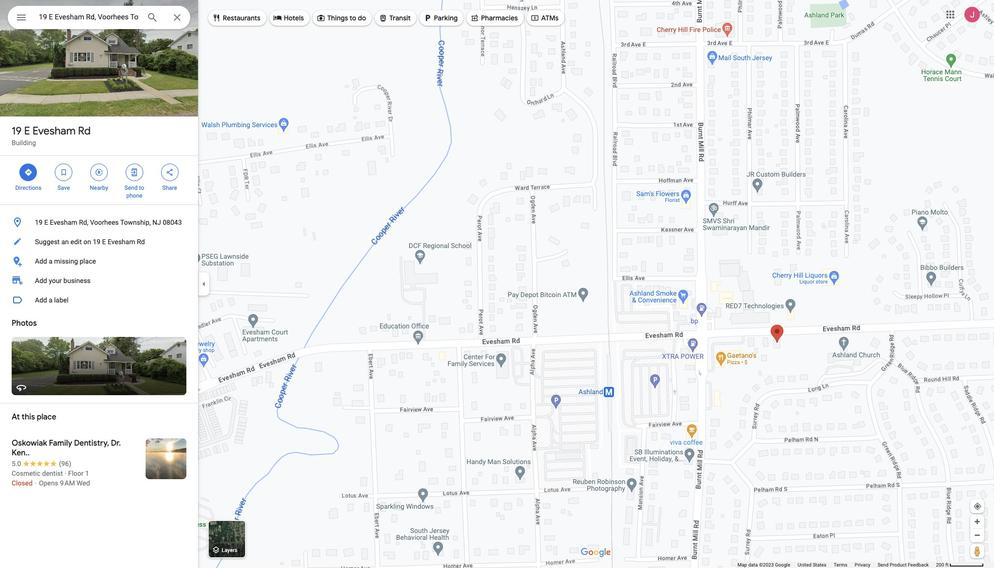 Task type: vqa. For each thing, say whether or not it's contained in the screenshot.


Task type: locate. For each thing, give the bounding box(es) containing it.
2 vertical spatial evesham
[[108, 238, 135, 246]]

voorhees
[[90, 219, 119, 226]]

evesham inside 19 e evesham rd building
[[33, 124, 76, 138]]

0 horizontal spatial to
[[139, 185, 144, 191]]

show street view coverage image
[[971, 544, 985, 559]]

add a label button
[[0, 290, 198, 310]]

oskowiak family dentistry, dr. ken..
[[12, 439, 121, 458]]

 button
[[8, 6, 35, 31]]

e inside 19 e evesham rd building
[[24, 124, 30, 138]]

rd inside button
[[137, 238, 145, 246]]

send
[[125, 185, 138, 191], [878, 562, 889, 568]]

e up building at left top
[[24, 124, 30, 138]]

evesham down '19 e evesham rd, voorhees township, nj 08043'
[[108, 238, 135, 246]]

rd inside 19 e evesham rd building
[[78, 124, 91, 138]]

0 horizontal spatial rd
[[78, 124, 91, 138]]

evesham for rd,
[[50, 219, 77, 226]]

at this place
[[12, 412, 56, 422]]

0 vertical spatial send
[[125, 185, 138, 191]]

1 vertical spatial a
[[49, 296, 52, 304]]

0 vertical spatial a
[[49, 257, 52, 265]]

edit
[[71, 238, 82, 246]]

0 horizontal spatial 19
[[12, 124, 22, 138]]

terms
[[834, 562, 848, 568]]

a
[[49, 257, 52, 265], [49, 296, 52, 304]]

phone
[[126, 192, 142, 199]]


[[212, 13, 221, 23]]

ft
[[946, 562, 949, 568]]


[[165, 167, 174, 178]]

1 vertical spatial evesham
[[50, 219, 77, 226]]

send inside send product feedback button
[[878, 562, 889, 568]]

2 vertical spatial e
[[102, 238, 106, 246]]

map
[[738, 562, 748, 568]]

19 up building at left top
[[12, 124, 22, 138]]

200
[[937, 562, 945, 568]]

1 vertical spatial send
[[878, 562, 889, 568]]

hotels
[[284, 14, 304, 22]]

1 horizontal spatial send
[[878, 562, 889, 568]]

1 horizontal spatial rd
[[137, 238, 145, 246]]

19 E Evesham Rd, Voorhees Township, NJ 08043 field
[[8, 6, 190, 29]]

1 vertical spatial add
[[35, 277, 47, 285]]

1 vertical spatial 19
[[35, 219, 43, 226]]

township,
[[120, 219, 151, 226]]

5.0 stars 96 reviews image
[[12, 459, 71, 469]]

cosmetic dentist · floor 1 closed ⋅ opens 9 am wed
[[12, 470, 90, 487]]

19 up 'suggest'
[[35, 219, 43, 226]]

2 horizontal spatial e
[[102, 238, 106, 246]]

2 horizontal spatial 19
[[93, 238, 100, 246]]

19 inside 19 e evesham rd building
[[12, 124, 22, 138]]

0 vertical spatial 19
[[12, 124, 22, 138]]

9 am
[[60, 479, 75, 487]]

privacy button
[[855, 562, 871, 568]]

19 e evesham rd main content
[[0, 0, 198, 568]]

add inside "add your business" link
[[35, 277, 47, 285]]

to left do
[[350, 14, 356, 22]]

send for send product feedback
[[878, 562, 889, 568]]

pharmacies
[[481, 14, 518, 22]]

0 horizontal spatial send
[[125, 185, 138, 191]]

oskowiak
[[12, 439, 47, 448]]

actions for 19 e evesham rd region
[[0, 156, 198, 204]]

add a missing place button
[[0, 252, 198, 271]]

send left product
[[878, 562, 889, 568]]

19 right on
[[93, 238, 100, 246]]

1 vertical spatial rd
[[137, 238, 145, 246]]

0 vertical spatial evesham
[[33, 124, 76, 138]]

(96)
[[59, 460, 71, 468]]

collapse side panel image
[[199, 279, 209, 289]]

None field
[[39, 11, 139, 23]]

0 vertical spatial place
[[80, 257, 96, 265]]

19 e evesham rd, voorhees township, nj 08043 button
[[0, 213, 198, 232]]

1 vertical spatial to
[[139, 185, 144, 191]]

©2023
[[760, 562, 774, 568]]

footer containing map data ©2023 google
[[738, 562, 937, 568]]

add inside "add a missing place" button
[[35, 257, 47, 265]]

nj
[[153, 219, 161, 226]]

5.0
[[12, 460, 21, 468]]

1 add from the top
[[35, 257, 47, 265]]

evesham up building at left top
[[33, 124, 76, 138]]

0 vertical spatial to
[[350, 14, 356, 22]]

2 a from the top
[[49, 296, 52, 304]]


[[471, 13, 479, 23]]

label
[[54, 296, 69, 304]]

3 add from the top
[[35, 296, 47, 304]]

place
[[80, 257, 96, 265], [37, 412, 56, 422]]

floor
[[68, 470, 84, 477]]


[[59, 167, 68, 178]]

cosmetic
[[12, 470, 40, 477]]

google account: james peterson  
(james.peterson1902@gmail.com) image
[[965, 7, 981, 22]]

parking
[[434, 14, 458, 22]]

evesham
[[33, 124, 76, 138], [50, 219, 77, 226], [108, 238, 135, 246]]

1 a from the top
[[49, 257, 52, 265]]

add left your
[[35, 277, 47, 285]]

show your location image
[[974, 502, 983, 511]]

a for label
[[49, 296, 52, 304]]


[[16, 11, 27, 24]]

this
[[22, 412, 35, 422]]

19 for rd
[[12, 124, 22, 138]]

place right this
[[37, 412, 56, 422]]

add for add a label
[[35, 296, 47, 304]]

0 horizontal spatial e
[[24, 124, 30, 138]]

states
[[813, 562, 827, 568]]

add down 'suggest'
[[35, 257, 47, 265]]

send inside 'send to phone'
[[125, 185, 138, 191]]

1 horizontal spatial 19
[[35, 219, 43, 226]]

2 add from the top
[[35, 277, 47, 285]]

send product feedback button
[[878, 562, 929, 568]]


[[379, 13, 388, 23]]

send up phone
[[125, 185, 138, 191]]

a left label
[[49, 296, 52, 304]]

map data ©2023 google
[[738, 562, 791, 568]]

·
[[65, 470, 66, 477]]

0 vertical spatial rd
[[78, 124, 91, 138]]

add for add a missing place
[[35, 257, 47, 265]]

zoom in image
[[974, 518, 982, 526]]

add left label
[[35, 296, 47, 304]]

restaurants
[[223, 14, 261, 22]]

to
[[350, 14, 356, 22], [139, 185, 144, 191]]

2 vertical spatial add
[[35, 296, 47, 304]]

 things to do
[[317, 13, 366, 23]]

add inside add a label button
[[35, 296, 47, 304]]

send to phone
[[125, 185, 144, 199]]

feedback
[[908, 562, 929, 568]]

1 horizontal spatial place
[[80, 257, 96, 265]]

1 horizontal spatial to
[[350, 14, 356, 22]]


[[424, 13, 432, 23]]

 search field
[[8, 6, 190, 31]]

1 vertical spatial e
[[44, 219, 48, 226]]

footer
[[738, 562, 937, 568]]

rd
[[78, 124, 91, 138], [137, 238, 145, 246]]

evesham up an
[[50, 219, 77, 226]]

suggest an edit on 19 e evesham rd
[[35, 238, 145, 246]]

add
[[35, 257, 47, 265], [35, 277, 47, 285], [35, 296, 47, 304]]

0 vertical spatial add
[[35, 257, 47, 265]]

zoom out image
[[974, 532, 982, 539]]

dentist
[[42, 470, 63, 477]]

at
[[12, 412, 20, 422]]

a left missing
[[49, 257, 52, 265]]

 parking
[[424, 13, 458, 23]]

place down on
[[80, 257, 96, 265]]

1 horizontal spatial e
[[44, 219, 48, 226]]

200 ft button
[[937, 562, 984, 568]]

united states
[[798, 562, 827, 568]]

e right on
[[102, 238, 106, 246]]

0 horizontal spatial place
[[37, 412, 56, 422]]

0 vertical spatial e
[[24, 124, 30, 138]]

add a label
[[35, 296, 69, 304]]

to up phone
[[139, 185, 144, 191]]

e up 'suggest'
[[44, 219, 48, 226]]

e
[[24, 124, 30, 138], [44, 219, 48, 226], [102, 238, 106, 246]]

building
[[12, 139, 36, 147]]

none field inside 19 e evesham rd, voorhees township, nj 08043 field
[[39, 11, 139, 23]]

add for add your business
[[35, 277, 47, 285]]



Task type: describe. For each thing, give the bounding box(es) containing it.
2 vertical spatial 19
[[93, 238, 100, 246]]


[[317, 13, 325, 23]]

data
[[749, 562, 758, 568]]

19 e evesham rd, voorhees township, nj 08043
[[35, 219, 182, 226]]

evesham for rd
[[33, 124, 76, 138]]

 restaurants
[[212, 13, 261, 23]]

e for rd
[[24, 124, 30, 138]]

e for rd,
[[44, 219, 48, 226]]

19 for rd,
[[35, 219, 43, 226]]

rd,
[[79, 219, 88, 226]]

place inside button
[[80, 257, 96, 265]]

privacy
[[855, 562, 871, 568]]

 transit
[[379, 13, 411, 23]]

do
[[358, 14, 366, 22]]

family
[[49, 439, 72, 448]]

add your business
[[35, 277, 91, 285]]

things
[[327, 14, 348, 22]]


[[24, 167, 33, 178]]

wed
[[77, 479, 90, 487]]

1
[[85, 470, 89, 477]]

send product feedback
[[878, 562, 929, 568]]

send for send to phone
[[125, 185, 138, 191]]

dr.
[[111, 439, 121, 448]]

dentistry,
[[74, 439, 109, 448]]

08043
[[163, 219, 182, 226]]

photos
[[12, 319, 37, 328]]

suggest
[[35, 238, 60, 246]]

an
[[61, 238, 69, 246]]

save
[[57, 185, 70, 191]]

⋅
[[34, 479, 37, 487]]

google
[[775, 562, 791, 568]]

ken..
[[12, 448, 30, 458]]

nearby
[[90, 185, 108, 191]]

a for missing
[[49, 257, 52, 265]]

layers
[[222, 548, 237, 554]]


[[130, 167, 139, 178]]

product
[[890, 562, 907, 568]]

opens
[[39, 479, 58, 487]]

atms
[[542, 14, 559, 22]]

to inside  things to do
[[350, 14, 356, 22]]

add a missing place
[[35, 257, 96, 265]]

terms button
[[834, 562, 848, 568]]

on
[[84, 238, 91, 246]]

missing
[[54, 257, 78, 265]]

suggest an edit on 19 e evesham rd button
[[0, 232, 198, 252]]


[[273, 13, 282, 23]]

closed
[[12, 479, 33, 487]]

add your business link
[[0, 271, 198, 290]]

your
[[49, 277, 62, 285]]


[[531, 13, 540, 23]]

google maps element
[[0, 0, 995, 568]]

united
[[798, 562, 812, 568]]

 pharmacies
[[471, 13, 518, 23]]


[[95, 167, 103, 178]]

200 ft
[[937, 562, 949, 568]]

1 vertical spatial place
[[37, 412, 56, 422]]

footer inside google maps element
[[738, 562, 937, 568]]

share
[[162, 185, 177, 191]]

transit
[[390, 14, 411, 22]]

business
[[64, 277, 91, 285]]

 atms
[[531, 13, 559, 23]]

united states button
[[798, 562, 827, 568]]

 hotels
[[273, 13, 304, 23]]

directions
[[15, 185, 41, 191]]

to inside 'send to phone'
[[139, 185, 144, 191]]



